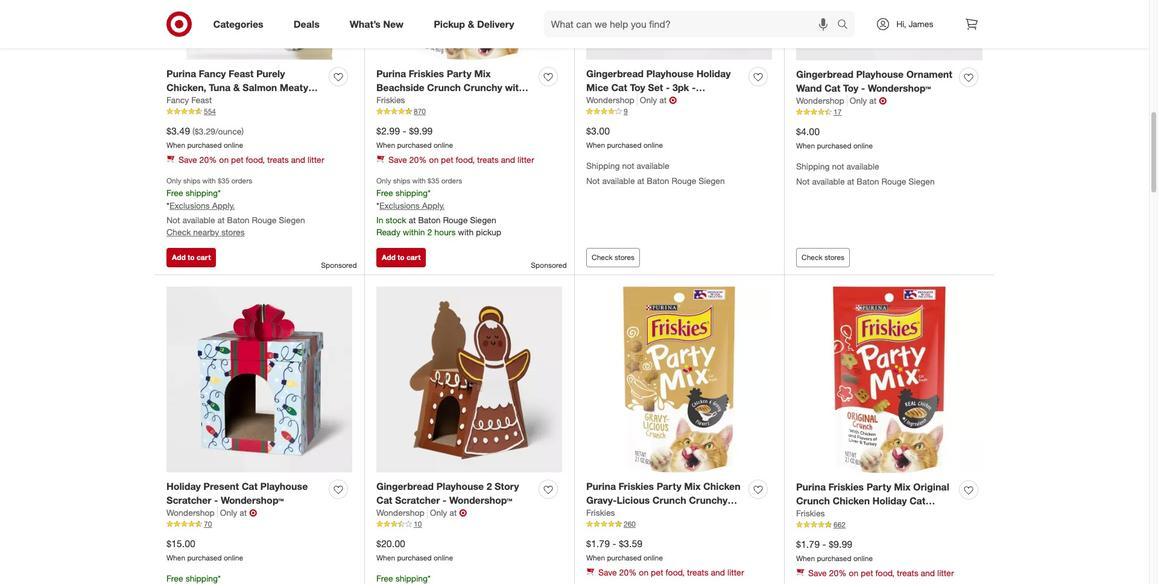 Task type: locate. For each thing, give the bounding box(es) containing it.
0 horizontal spatial not
[[622, 161, 635, 171]]

chicken
[[377, 95, 414, 107], [704, 480, 741, 492], [833, 494, 870, 507]]

wondershop™ inside gingerbread playhouse holiday mice cat toy set - 3pk - wondershop™
[[586, 95, 650, 107]]

0 horizontal spatial 2
[[427, 227, 432, 237]]

orders for $9.99
[[442, 176, 462, 185]]

to
[[188, 253, 195, 262], [398, 253, 405, 262]]

1 horizontal spatial exclusions
[[379, 200, 420, 211]]

chicken inside 'purina friskies party mix beachside crunch crunchy with chicken and seafood flavor cat treats'
[[377, 95, 414, 107]]

save down $1.79 - $3.59 when purchased online
[[599, 567, 617, 578]]

purina inside purina friskies party mix chicken gravy-licious crunch crunchy cat treats
[[586, 480, 616, 492]]

¬ down holiday present cat playhouse scratcher - wondershop™
[[249, 507, 257, 519]]

pet for chicken
[[861, 568, 873, 578]]

purina friskies party mix original crunch chicken holiday cat treats
[[796, 481, 950, 520]]

wondershop link for $20.00
[[377, 507, 428, 519]]

0 vertical spatial 2
[[427, 227, 432, 237]]

1 vertical spatial 2
[[487, 480, 492, 492]]

orders for $3.29
[[232, 176, 252, 185]]

only for gingerbread playhouse 2 story cat scratcher - wondershop™
[[430, 508, 447, 518]]

holiday inside gingerbread playhouse holiday mice cat toy set - 3pk - wondershop™
[[697, 67, 731, 80]]

available inside free shipping * * exclusions apply. not available at baton rouge siegen check nearby stores
[[182, 215, 215, 225]]

cat right 'flavor'
[[508, 95, 524, 107]]

add to cart for $2.99
[[382, 253, 421, 262]]

mix for with
[[474, 67, 491, 80]]

online down 260 link
[[644, 554, 663, 563]]

online down 662 link
[[854, 554, 873, 563]]

stores for $4.00
[[825, 253, 845, 262]]

0 horizontal spatial friskies link
[[377, 94, 405, 106]]

0 horizontal spatial $1.79
[[586, 537, 610, 549]]

1 sponsored from the left
[[321, 260, 357, 270]]

0 horizontal spatial orders
[[232, 176, 252, 185]]

baton up within
[[418, 215, 441, 225]]

2 inside free shipping * * exclusions apply. in stock at  baton rouge siegen ready within 2 hours with pickup
[[427, 227, 432, 237]]

$9.99
[[409, 125, 433, 137], [829, 538, 853, 550]]

0 horizontal spatial apply.
[[212, 200, 235, 211]]

1 add to cart button from the left
[[167, 248, 216, 267]]

9 link
[[586, 106, 772, 117]]

when inside the $1.79 - $9.99 when purchased online
[[796, 554, 815, 563]]

friskies down the gravy-
[[586, 508, 615, 518]]

stores
[[221, 227, 245, 237], [615, 253, 635, 262], [825, 253, 845, 262]]

(
[[192, 126, 195, 136]]

wondershop only at ¬ for $20.00
[[377, 507, 467, 519]]

treats
[[267, 155, 289, 165], [477, 155, 499, 165], [687, 567, 709, 578], [897, 568, 919, 578]]

2 add to cart from the left
[[382, 253, 421, 262]]

holiday left present
[[167, 480, 201, 492]]

stores inside free shipping * * exclusions apply. not available at baton rouge siegen check nearby stores
[[221, 227, 245, 237]]

$9.99 down 662
[[829, 538, 853, 550]]

on down the $1.79 - $9.99 when purchased online
[[849, 568, 859, 578]]

0 horizontal spatial exclusions apply. button
[[170, 200, 235, 212]]

0 horizontal spatial chicken
[[377, 95, 414, 107]]

1 horizontal spatial mix
[[684, 480, 701, 492]]

food, down 260 link
[[666, 567, 685, 578]]

cat inside 'purina friskies party mix beachside crunch crunchy with chicken and seafood flavor cat treats'
[[508, 95, 524, 107]]

when inside $3.49 ( $3.29 /ounce ) when purchased online
[[167, 141, 185, 150]]

chicken up 260 link
[[704, 480, 741, 492]]

party
[[447, 67, 472, 80], [657, 480, 682, 492], [867, 481, 892, 493]]

add to cart button
[[167, 248, 216, 267], [377, 248, 426, 267]]

hours
[[435, 227, 456, 237]]

$2.99 - $9.99 when purchased online
[[377, 125, 453, 150]]

wondershop
[[586, 95, 635, 105], [796, 96, 845, 106], [167, 508, 215, 518], [377, 508, 425, 518]]

1 horizontal spatial feast
[[229, 67, 254, 80]]

2 horizontal spatial chicken
[[833, 494, 870, 507]]

party inside 'purina friskies party mix beachside crunch crunchy with chicken and seafood flavor cat treats'
[[447, 67, 472, 80]]

ships
[[183, 176, 200, 185], [393, 176, 410, 185]]

1 vertical spatial feast
[[191, 95, 212, 105]]

1 horizontal spatial not
[[832, 161, 845, 172]]

crunchy inside purina friskies party mix chicken gravy-licious crunch crunchy cat treats
[[689, 494, 728, 506]]

exclusions apply. button for $9.99
[[379, 200, 445, 212]]

purina inside purina fancy feast purely chicken, tuna & salmon meaty cat treats - 1.06oz/10ct variety pack
[[167, 67, 196, 80]]

add to cart
[[172, 253, 211, 262], [382, 253, 421, 262]]

purina friskies party mix chicken gravy-licious crunch crunchy  cat treats image
[[586, 287, 772, 473], [586, 287, 772, 473]]

wondershop link
[[586, 94, 638, 106], [796, 95, 848, 107], [167, 507, 218, 519], [377, 507, 428, 519]]

mix up 260 link
[[684, 480, 701, 492]]

purina inside purina friskies party mix original crunch chicken holiday cat treats
[[796, 481, 826, 493]]

wondershop™ inside the gingerbread playhouse ornament wand cat toy - wondershop™
[[868, 82, 931, 94]]

20%
[[199, 155, 217, 165], [409, 155, 427, 165], [619, 567, 637, 578], [829, 568, 847, 578]]

food, for crunchy
[[456, 155, 475, 165]]

exclusions for $2.99
[[379, 200, 420, 211]]

save down $3.49 ( $3.29 /ounce ) when purchased online
[[179, 155, 197, 165]]

2 scratcher from the left
[[395, 494, 440, 506]]

purina friskies party mix original crunch chicken holiday cat treats image
[[796, 287, 983, 473], [796, 287, 983, 473]]

save for purina friskies party mix chicken gravy-licious crunch crunchy cat treats
[[599, 567, 617, 578]]

gingerbread inside the gingerbread playhouse ornament wand cat toy - wondershop™
[[796, 68, 854, 80]]

at down set
[[660, 95, 667, 105]]

2 vertical spatial holiday
[[873, 494, 907, 507]]

purchased inside the $15.00 when purchased online
[[187, 554, 222, 563]]

260 link
[[586, 519, 772, 530]]

1 horizontal spatial add to cart
[[382, 253, 421, 262]]

1 add from the left
[[172, 253, 186, 262]]

2 vertical spatial chicken
[[833, 494, 870, 507]]

online inside $3.49 ( $3.29 /ounce ) when purchased online
[[224, 141, 243, 150]]

pet down )
[[231, 155, 244, 165]]

available
[[637, 161, 670, 171], [847, 161, 880, 172], [602, 176, 635, 186], [812, 176, 845, 187], [182, 215, 215, 225]]

1 exclusions from the left
[[170, 200, 210, 211]]

0 vertical spatial feast
[[229, 67, 254, 80]]

2 left hours
[[427, 227, 432, 237]]

2 to from the left
[[398, 253, 405, 262]]

variety
[[278, 95, 310, 107]]

on for chicken
[[849, 568, 859, 578]]

0 horizontal spatial add to cart button
[[167, 248, 216, 267]]

0 horizontal spatial shipping not available not available at baton rouge siegen
[[586, 161, 725, 186]]

set
[[648, 81, 663, 93]]

1 horizontal spatial shipping
[[796, 161, 830, 172]]

& inside purina fancy feast purely chicken, tuna & salmon meaty cat treats - 1.06oz/10ct variety pack
[[233, 81, 240, 93]]

gingerbread playhouse ornament wand cat toy - wondershop™ link
[[796, 67, 955, 95]]

1 horizontal spatial party
[[657, 480, 682, 492]]

1 check stores button from the left
[[586, 248, 640, 267]]

online inside $3.00 when purchased online
[[644, 141, 663, 150]]

0 horizontal spatial scratcher
[[167, 494, 211, 506]]

1 horizontal spatial cart
[[407, 253, 421, 262]]

playhouse up 17 link
[[856, 68, 904, 80]]

1 orders from the left
[[232, 176, 252, 185]]

purina inside 'purina friskies party mix beachside crunch crunchy with chicken and seafood flavor cat treats'
[[377, 67, 406, 80]]

1 horizontal spatial check stores button
[[796, 248, 850, 267]]

2 horizontal spatial stores
[[825, 253, 845, 262]]

1 horizontal spatial apply.
[[422, 200, 445, 211]]

2 add from the left
[[382, 253, 396, 262]]

friskies link for and
[[377, 94, 405, 106]]

mix up 'flavor'
[[474, 67, 491, 80]]

wondershop™ up the 70 link
[[221, 494, 284, 506]]

toy
[[630, 81, 646, 93], [843, 82, 859, 94]]

gingerbread
[[586, 67, 644, 80], [796, 68, 854, 80], [377, 480, 434, 492]]

0 horizontal spatial toy
[[630, 81, 646, 93]]

mix
[[474, 67, 491, 80], [684, 480, 701, 492], [894, 481, 911, 493]]

0 horizontal spatial to
[[188, 253, 195, 262]]

friskies up beachside
[[409, 67, 444, 80]]

gingerbread for gingerbread playhouse 2 story cat scratcher - wondershop™
[[377, 480, 434, 492]]

pickup & delivery link
[[424, 11, 530, 37]]

0 horizontal spatial ships
[[183, 176, 200, 185]]

playhouse inside gingerbread playhouse 2 story cat scratcher - wondershop™
[[436, 480, 484, 492]]

0 horizontal spatial stores
[[221, 227, 245, 237]]

gingerbread playhouse holiday mice cat toy set - 3pk - wondershop™ image
[[586, 0, 772, 60], [586, 0, 772, 60]]

pet down the $1.79 - $9.99 when purchased online
[[861, 568, 873, 578]]

friskies
[[409, 67, 444, 80], [377, 95, 405, 105], [619, 480, 654, 492], [829, 481, 864, 493], [586, 508, 615, 518], [796, 508, 825, 519]]

friskies up 662
[[829, 481, 864, 493]]

free shipping * down the $15.00 when purchased online at bottom
[[167, 573, 221, 584]]

wondershop only at ¬ for $3.00
[[586, 94, 677, 106]]

1 vertical spatial chicken
[[704, 480, 741, 492]]

1 horizontal spatial to
[[398, 253, 405, 262]]

0 vertical spatial &
[[468, 18, 475, 30]]

at
[[660, 95, 667, 105], [870, 96, 877, 106], [637, 176, 645, 186], [847, 176, 855, 187], [218, 215, 225, 225], [409, 215, 416, 225], [240, 508, 247, 518], [450, 508, 457, 518]]

1 horizontal spatial crunchy
[[689, 494, 728, 506]]

crunchy up 260 link
[[689, 494, 728, 506]]

free shipping * down $20.00 when purchased online
[[377, 573, 431, 584]]

seafood
[[436, 95, 475, 107]]

2 orders from the left
[[442, 176, 462, 185]]

1 horizontal spatial stores
[[615, 253, 635, 262]]

1 cart from the left
[[197, 253, 211, 262]]

treats up $2.99
[[377, 109, 404, 121]]

what's
[[350, 18, 381, 30]]

0 horizontal spatial only ships with $35 orders
[[167, 176, 252, 185]]

when inside the $15.00 when purchased online
[[167, 554, 185, 563]]

wondershop™ up 10 link at the left bottom of page
[[449, 494, 513, 506]]

save 20% on pet food, treats and litter down 260 link
[[599, 567, 744, 578]]

0 vertical spatial $9.99
[[409, 125, 433, 137]]

2 horizontal spatial friskies link
[[796, 508, 825, 520]]

ships up stock
[[393, 176, 410, 185]]

1 horizontal spatial gingerbread
[[586, 67, 644, 80]]

$1.79 for $1.79 - $9.99
[[796, 538, 820, 550]]

2 sponsored from the left
[[531, 260, 567, 270]]

mix for holiday
[[894, 481, 911, 493]]

friskies link down the gravy-
[[586, 507, 615, 519]]

2 $35 from the left
[[428, 176, 440, 185]]

- inside $1.79 - $3.59 when purchased online
[[613, 537, 616, 549]]

cat up the pack
[[167, 95, 183, 107]]

1 vertical spatial holiday
[[167, 480, 201, 492]]

on down the $2.99 - $9.99 when purchased online
[[429, 155, 439, 165]]

chicken down beachside
[[377, 95, 414, 107]]

mix inside purina friskies party mix original crunch chicken holiday cat treats
[[894, 481, 911, 493]]

purina
[[167, 67, 196, 80], [377, 67, 406, 80], [586, 480, 616, 492], [796, 481, 826, 493]]

0 vertical spatial chicken
[[377, 95, 414, 107]]

2 check stores from the left
[[802, 253, 845, 262]]

toy inside gingerbread playhouse holiday mice cat toy set - 3pk - wondershop™
[[630, 81, 646, 93]]

20% down the $1.79 - $9.99 when purchased online
[[829, 568, 847, 578]]

1 horizontal spatial friskies link
[[586, 507, 615, 519]]

1 horizontal spatial exclusions apply. button
[[379, 200, 445, 212]]

1 add to cart from the left
[[172, 253, 211, 262]]

treats inside purina fancy feast purely chicken, tuna & salmon meaty cat treats - 1.06oz/10ct variety pack
[[185, 95, 213, 107]]

1 horizontal spatial holiday
[[697, 67, 731, 80]]

purchased inside $3.49 ( $3.29 /ounce ) when purchased online
[[187, 141, 222, 150]]

party up 260 link
[[657, 480, 682, 492]]

2 exclusions from the left
[[379, 200, 420, 211]]

siegen inside free shipping * * exclusions apply. not available at baton rouge siegen check nearby stores
[[279, 215, 305, 225]]

2 check stores button from the left
[[796, 248, 850, 267]]

at inside free shipping * * exclusions apply. not available at baton rouge siegen check nearby stores
[[218, 215, 225, 225]]

wondershop only at ¬
[[586, 94, 677, 106], [796, 95, 887, 107], [167, 507, 257, 519], [377, 507, 467, 519]]

party inside purina friskies party mix original crunch chicken holiday cat treats
[[867, 481, 892, 493]]

add to cart button for $2.99
[[377, 248, 426, 267]]

crunch up 260 link
[[653, 494, 686, 506]]

0 horizontal spatial $9.99
[[409, 125, 433, 137]]

exclusions inside free shipping * * exclusions apply. not available at baton rouge siegen check nearby stores
[[170, 200, 210, 211]]

gingerbread playhouse ornament wand cat toy - wondershop™ image
[[796, 0, 983, 60], [796, 0, 983, 60]]

chicken up 662
[[833, 494, 870, 507]]

to down ready
[[398, 253, 405, 262]]

when inside $1.79 - $3.59 when purchased online
[[586, 554, 605, 563]]

& inside "link"
[[468, 18, 475, 30]]

2 apply. from the left
[[422, 200, 445, 211]]

1 horizontal spatial sponsored
[[531, 260, 567, 270]]

- inside the $2.99 - $9.99 when purchased online
[[403, 125, 407, 137]]

exclusions apply. button up nearby
[[170, 200, 235, 212]]

treats down 554 link
[[267, 155, 289, 165]]

1 free shipping * from the left
[[167, 573, 221, 584]]

apply. inside free shipping * * exclusions apply. in stock at  baton rouge siegen ready within 2 hours with pickup
[[422, 200, 445, 211]]

exclusions up stock
[[379, 200, 420, 211]]

cart down within
[[407, 253, 421, 262]]

2 horizontal spatial crunch
[[796, 494, 830, 507]]

1 horizontal spatial $9.99
[[829, 538, 853, 550]]

1 horizontal spatial ships
[[393, 176, 410, 185]]

0 horizontal spatial add
[[172, 253, 186, 262]]

playhouse
[[646, 67, 694, 80], [856, 68, 904, 80], [260, 480, 308, 492], [436, 480, 484, 492]]

2 horizontal spatial party
[[867, 481, 892, 493]]

sponsored
[[321, 260, 357, 270], [531, 260, 567, 270]]

$9.99 inside the $2.99 - $9.99 when purchased online
[[409, 125, 433, 137]]

friskies link down beachside
[[377, 94, 405, 106]]

gingerbread up mice
[[586, 67, 644, 80]]

1 horizontal spatial not
[[586, 176, 600, 186]]

not inside free shipping * * exclusions apply. not available at baton rouge siegen check nearby stores
[[167, 215, 180, 225]]

0 horizontal spatial crunchy
[[464, 81, 502, 93]]

1 only ships with $35 orders from the left
[[167, 176, 252, 185]]

sponsored for purina friskies party mix beachside crunch crunchy with chicken and seafood flavor cat treats
[[531, 260, 567, 270]]

food, down 870 link
[[456, 155, 475, 165]]

gingerbread up 10
[[377, 480, 434, 492]]

gingerbread playhouse 2 story cat scratcher - wondershop™ image
[[377, 287, 562, 473], [377, 287, 562, 473]]

gingerbread playhouse ornament wand cat toy - wondershop™
[[796, 68, 953, 94]]

shipping for $4.00
[[796, 161, 830, 172]]

$15.00 when purchased online
[[167, 537, 243, 563]]

apply. up hours
[[422, 200, 445, 211]]

litter for purina friskies party mix beachside crunch crunchy with chicken and seafood flavor cat treats
[[518, 155, 534, 165]]

online inside the $1.79 - $9.99 when purchased online
[[854, 554, 873, 563]]

holiday present cat playhouse scratcher - wondershop™ image
[[167, 287, 352, 473], [167, 287, 352, 473]]

purely
[[256, 67, 285, 80]]

playhouse up 3pk
[[646, 67, 694, 80]]

2 left story
[[487, 480, 492, 492]]

add to cart button down check nearby stores button
[[167, 248, 216, 267]]

2 horizontal spatial holiday
[[873, 494, 907, 507]]

stores for $3.00
[[615, 253, 635, 262]]

check for $3.00
[[592, 253, 613, 262]]

free up in
[[377, 188, 393, 198]]

$9.99 for $1.79 - $9.99
[[829, 538, 853, 550]]

to down check nearby stores button
[[188, 253, 195, 262]]

fancy up tuna
[[199, 67, 226, 80]]

online inside $20.00 when purchased online
[[434, 554, 453, 563]]

free up check nearby stores button
[[167, 188, 183, 198]]

0 horizontal spatial not
[[167, 215, 180, 225]]

0 horizontal spatial holiday
[[167, 480, 201, 492]]

2 cart from the left
[[407, 253, 421, 262]]

wondershop™
[[868, 82, 931, 94], [586, 95, 650, 107], [221, 494, 284, 506], [449, 494, 513, 506]]

1 vertical spatial $9.99
[[829, 538, 853, 550]]

gingerbread playhouse 2 story cat scratcher - wondershop™ link
[[377, 480, 534, 507]]

flavor
[[477, 95, 505, 107]]

categories link
[[203, 11, 279, 37]]

check stores button
[[586, 248, 640, 267], [796, 248, 850, 267]]

feast
[[229, 67, 254, 80], [191, 95, 212, 105]]

exclusions
[[170, 200, 210, 211], [379, 200, 420, 211]]

check
[[167, 227, 191, 237], [592, 253, 613, 262], [802, 253, 823, 262]]

1 ships from the left
[[183, 176, 200, 185]]

870 link
[[377, 106, 562, 117]]

save 20% on pet food, treats and litter for crunchy
[[389, 155, 534, 165]]

feast up salmon
[[229, 67, 254, 80]]

cat down original
[[910, 494, 926, 507]]

not down $4.00
[[796, 176, 810, 187]]

$9.99 for $2.99 - $9.99
[[409, 125, 433, 137]]

purchased down $3.29
[[187, 141, 222, 150]]

on for &
[[219, 155, 229, 165]]

save 20% on pet food, treats and litter for chicken
[[809, 568, 954, 578]]

0 horizontal spatial add to cart
[[172, 253, 211, 262]]

crunch inside purina friskies party mix original crunch chicken holiday cat treats
[[796, 494, 830, 507]]

wondershop down the 'wand'
[[796, 96, 845, 106]]

cat up $20.00
[[377, 494, 392, 506]]

0 horizontal spatial sponsored
[[321, 260, 357, 270]]

treats left 662
[[796, 508, 824, 520]]

pet for crunchy
[[441, 155, 454, 165]]

party inside purina friskies party mix chicken gravy-licious crunch crunchy cat treats
[[657, 480, 682, 492]]

check stores for $3.00
[[592, 253, 635, 262]]

0 vertical spatial fancy
[[199, 67, 226, 80]]

0 horizontal spatial check stores button
[[586, 248, 640, 267]]

0 horizontal spatial gingerbread
[[377, 480, 434, 492]]

pet for licious
[[651, 567, 663, 578]]

playhouse inside the gingerbread playhouse ornament wand cat toy - wondershop™
[[856, 68, 904, 80]]

save
[[179, 155, 197, 165], [389, 155, 407, 165], [599, 567, 617, 578], [809, 568, 827, 578]]

baton up check nearby stores button
[[227, 215, 250, 225]]

1 horizontal spatial $35
[[428, 176, 440, 185]]

1 horizontal spatial orders
[[442, 176, 462, 185]]

with right hours
[[458, 227, 474, 237]]

gingerbread inside gingerbread playhouse holiday mice cat toy set - 3pk - wondershop™
[[586, 67, 644, 80]]

20% for purina friskies party mix chicken gravy-licious crunch crunchy cat treats
[[619, 567, 637, 578]]

only down set
[[640, 95, 657, 105]]

0 horizontal spatial check stores
[[592, 253, 635, 262]]

exclusions inside free shipping * * exclusions apply. in stock at  baton rouge siegen ready within 2 hours with pickup
[[379, 200, 420, 211]]

not down $4.00 when purchased online
[[832, 161, 845, 172]]

at up nearby
[[218, 215, 225, 225]]

1 horizontal spatial toy
[[843, 82, 859, 94]]

1 horizontal spatial $1.79
[[796, 538, 820, 550]]

save 20% on pet food, treats and litter down 662 link
[[809, 568, 954, 578]]

party up 662 link
[[867, 481, 892, 493]]

friskies link for cat
[[586, 507, 615, 519]]

scratcher up 10
[[395, 494, 440, 506]]

on for crunchy
[[429, 155, 439, 165]]

purina friskies party mix original crunch chicken holiday cat treats link
[[796, 480, 955, 520]]

$35 for $9.99
[[428, 176, 440, 185]]

$3.59
[[619, 537, 643, 549]]

1 horizontal spatial fancy
[[199, 67, 226, 80]]

orders
[[232, 176, 252, 185], [442, 176, 462, 185]]

purchased down $3.00
[[607, 141, 642, 150]]

treats inside 'purina friskies party mix beachside crunch crunchy with chicken and seafood flavor cat treats'
[[377, 109, 404, 121]]

wondershop™ up 17 link
[[868, 82, 931, 94]]

save 20% on pet food, treats and litter for licious
[[599, 567, 744, 578]]

1 to from the left
[[188, 253, 195, 262]]

ships down $3.49 ( $3.29 /ounce ) when purchased online
[[183, 176, 200, 185]]

toy right the 'wand'
[[843, 82, 859, 94]]

online down the 70 link
[[224, 554, 243, 563]]

wondershop link for $15.00
[[167, 507, 218, 519]]

online down 17 link
[[854, 141, 873, 150]]

2 add to cart button from the left
[[377, 248, 426, 267]]

1 horizontal spatial shipping not available not available at baton rouge siegen
[[796, 161, 935, 187]]

playhouse inside holiday present cat playhouse scratcher - wondershop™
[[260, 480, 308, 492]]

litter for purina friskies party mix chicken gravy-licious crunch crunchy cat treats
[[728, 567, 744, 578]]

food, down 662 link
[[876, 568, 895, 578]]

1 vertical spatial crunchy
[[689, 494, 728, 506]]

1 horizontal spatial check
[[592, 253, 613, 262]]

add to cart for $3.49
[[172, 253, 211, 262]]

add down ready
[[382, 253, 396, 262]]

0 vertical spatial crunchy
[[464, 81, 502, 93]]

0 horizontal spatial $35
[[218, 176, 230, 185]]

crunchy
[[464, 81, 502, 93], [689, 494, 728, 506]]

online inside the $15.00 when purchased online
[[224, 554, 243, 563]]

purchased inside $20.00 when purchased online
[[397, 554, 432, 563]]

0 horizontal spatial mix
[[474, 67, 491, 80]]

hi, james
[[897, 19, 934, 29]]

only for holiday present cat playhouse scratcher - wondershop™
[[220, 508, 237, 518]]

friskies link up the $1.79 - $9.99 when purchased online
[[796, 508, 825, 520]]

wondershop link down the 'wand'
[[796, 95, 848, 107]]

554 link
[[167, 106, 352, 117]]

1 vertical spatial fancy
[[167, 95, 189, 105]]

- inside the gingerbread playhouse ornament wand cat toy - wondershop™
[[862, 82, 865, 94]]

1 horizontal spatial &
[[468, 18, 475, 30]]

purina friskies party mix beachside crunch crunchy with chicken and seafood flavor cat treats link
[[377, 67, 534, 121]]

$1.79 - $3.59 when purchased online
[[586, 537, 663, 563]]

0 horizontal spatial shipping
[[586, 161, 620, 171]]

wondershop for $4.00
[[796, 96, 845, 106]]

when inside $4.00 when purchased online
[[796, 141, 815, 150]]

- inside the $1.79 - $9.99 when purchased online
[[823, 538, 826, 550]]

1 apply. from the left
[[212, 200, 235, 211]]

2 only ships with $35 orders from the left
[[377, 176, 462, 185]]

1 $35 from the left
[[218, 176, 230, 185]]

only ships with $35 orders for $3.29
[[167, 176, 252, 185]]

online down the /ounce
[[224, 141, 243, 150]]

2 horizontal spatial check
[[802, 253, 823, 262]]

2 ships from the left
[[393, 176, 410, 185]]

when inside $20.00 when purchased online
[[377, 554, 395, 563]]

1 horizontal spatial add to cart button
[[377, 248, 426, 267]]

not
[[622, 161, 635, 171], [832, 161, 845, 172]]

ships for $3.49
[[183, 176, 200, 185]]

1 check stores from the left
[[592, 253, 635, 262]]

purina friskies party mix beachside crunch crunchy with chicken and seafood flavor cat treats image
[[377, 0, 562, 60], [377, 0, 562, 60]]

add for $2.99
[[382, 253, 396, 262]]

with
[[505, 81, 525, 93], [202, 176, 216, 185], [412, 176, 426, 185], [458, 227, 474, 237]]

cat inside purina fancy feast purely chicken, tuna & salmon meaty cat treats - 1.06oz/10ct variety pack
[[167, 95, 183, 107]]

on for licious
[[639, 567, 649, 578]]

rouge inside free shipping * * exclusions apply. not available at baton rouge siegen check nearby stores
[[252, 215, 277, 225]]

apply. inside free shipping * * exclusions apply. not available at baton rouge siegen check nearby stores
[[212, 200, 235, 211]]

check for $4.00
[[802, 253, 823, 262]]

litter
[[308, 155, 324, 165], [518, 155, 534, 165], [728, 567, 744, 578], [938, 568, 954, 578]]

2 horizontal spatial not
[[796, 176, 810, 187]]

purina for purina friskies party mix original crunch chicken holiday cat treats
[[796, 481, 826, 493]]

holiday up 662 link
[[873, 494, 907, 507]]

scratcher
[[167, 494, 211, 506], [395, 494, 440, 506]]

food, down 554 link
[[246, 155, 265, 165]]

mix inside purina friskies party mix chicken gravy-licious crunch crunchy cat treats
[[684, 480, 701, 492]]

wondershop for $20.00
[[377, 508, 425, 518]]

1 scratcher from the left
[[167, 494, 211, 506]]

1 exclusions apply. button from the left
[[170, 200, 235, 212]]

baton inside free shipping * * exclusions apply. in stock at  baton rouge siegen ready within 2 hours with pickup
[[418, 215, 441, 225]]

and inside 'purina friskies party mix beachside crunch crunchy with chicken and seafood flavor cat treats'
[[416, 95, 434, 107]]

wondershop link up 9
[[586, 94, 638, 106]]

treats down 'chicken,'
[[185, 95, 213, 107]]

crunch for treats
[[796, 494, 830, 507]]

playhouse for gingerbread playhouse holiday mice cat toy set - 3pk - wondershop™
[[646, 67, 694, 80]]

0 horizontal spatial party
[[447, 67, 472, 80]]

$9.99 down 870
[[409, 125, 433, 137]]

cart
[[197, 253, 211, 262], [407, 253, 421, 262]]

holiday present cat playhouse scratcher - wondershop™
[[167, 480, 308, 506]]

0 horizontal spatial exclusions
[[170, 200, 210, 211]]

$35 up free shipping * * exclusions apply. in stock at  baton rouge siegen ready within 2 hours with pickup
[[428, 176, 440, 185]]

on down $1.79 - $3.59 when purchased online
[[639, 567, 649, 578]]

0 horizontal spatial &
[[233, 81, 240, 93]]

purchased inside $4.00 when purchased online
[[817, 141, 852, 150]]

toy for set
[[630, 81, 646, 93]]

free inside free shipping * * exclusions apply. not available at baton rouge siegen check nearby stores
[[167, 188, 183, 198]]

$1.79 inside the $1.79 - $9.99 when purchased online
[[796, 538, 820, 550]]

party for chicken
[[867, 481, 892, 493]]

to for $2.99
[[398, 253, 405, 262]]

cart for $9.99
[[407, 253, 421, 262]]

2 horizontal spatial mix
[[894, 481, 911, 493]]

purchased down $3.59 on the right bottom of page
[[607, 554, 642, 563]]

playhouse for gingerbread playhouse ornament wand cat toy - wondershop™
[[856, 68, 904, 80]]

holiday inside purina friskies party mix original crunch chicken holiday cat treats
[[873, 494, 907, 507]]

1 vertical spatial &
[[233, 81, 240, 93]]

$9.99 inside the $1.79 - $9.99 when purchased online
[[829, 538, 853, 550]]

1 horizontal spatial crunch
[[653, 494, 686, 506]]

$1.79 for $1.79 - $3.59
[[586, 537, 610, 549]]

0 horizontal spatial free shipping *
[[167, 573, 221, 584]]

purina fancy feast purely chicken, tuna & salmon meaty cat treats - 1.06oz/10ct variety pack image
[[167, 0, 352, 60], [167, 0, 352, 60]]

1 horizontal spatial 2
[[487, 480, 492, 492]]

gingerbread inside gingerbread playhouse 2 story cat scratcher - wondershop™
[[377, 480, 434, 492]]

litter for purina fancy feast purely chicken, tuna & salmon meaty cat treats - 1.06oz/10ct variety pack
[[308, 155, 324, 165]]

0 vertical spatial holiday
[[697, 67, 731, 80]]

2 free shipping * from the left
[[377, 573, 431, 584]]

0 horizontal spatial cart
[[197, 253, 211, 262]]

1 horizontal spatial free shipping *
[[377, 573, 431, 584]]

1 horizontal spatial scratcher
[[395, 494, 440, 506]]

baton
[[647, 176, 670, 186], [857, 176, 880, 187], [227, 215, 250, 225], [418, 215, 441, 225]]

food, for chicken
[[876, 568, 895, 578]]

0 horizontal spatial crunch
[[427, 81, 461, 93]]

0 horizontal spatial check
[[167, 227, 191, 237]]

2 exclusions apply. button from the left
[[379, 200, 445, 212]]

1 horizontal spatial only ships with $35 orders
[[377, 176, 462, 185]]

$1.79 inside $1.79 - $3.59 when purchased online
[[586, 537, 610, 549]]

at inside free shipping * * exclusions apply. in stock at  baton rouge siegen ready within 2 hours with pickup
[[409, 215, 416, 225]]

crunch inside 'purina friskies party mix beachside crunch crunchy with chicken and seafood flavor cat treats'
[[427, 81, 461, 93]]

with inside free shipping * * exclusions apply. in stock at  baton rouge siegen ready within 2 hours with pickup
[[458, 227, 474, 237]]



Task type: describe. For each thing, give the bounding box(es) containing it.
litter for purina friskies party mix original crunch chicken holiday cat treats
[[938, 568, 954, 578]]

wondershop only at ¬ for $4.00
[[796, 95, 887, 107]]

scratcher inside holiday present cat playhouse scratcher - wondershop™
[[167, 494, 211, 506]]

mix for crunch
[[684, 480, 701, 492]]

gravy-
[[586, 494, 617, 506]]

purchased inside the $1.79 - $9.99 when purchased online
[[817, 554, 852, 563]]

save for purina friskies party mix original crunch chicken holiday cat treats
[[809, 568, 827, 578]]

only ships with $35 orders for $9.99
[[377, 176, 462, 185]]

shipping inside free shipping * * exclusions apply. not available at baton rouge siegen check nearby stores
[[186, 188, 218, 198]]

not for $4.00
[[796, 176, 810, 187]]

search button
[[832, 11, 861, 40]]

wondershop for $3.00
[[586, 95, 635, 105]]

treats inside purina friskies party mix chicken gravy-licious crunch crunchy cat treats
[[605, 508, 633, 520]]

purchased inside $1.79 - $3.59 when purchased online
[[607, 554, 642, 563]]

add for $3.49
[[172, 253, 186, 262]]

chicken inside purina friskies party mix chicken gravy-licious crunch crunchy cat treats
[[704, 480, 741, 492]]

with inside 'purina friskies party mix beachside crunch crunchy with chicken and seafood flavor cat treats'
[[505, 81, 525, 93]]

when inside the $2.99 - $9.99 when purchased online
[[377, 141, 395, 150]]

purina friskies party mix chicken gravy-licious crunch crunchy cat treats link
[[586, 480, 744, 520]]

$3.00 when purchased online
[[586, 125, 663, 150]]

only for gingerbread playhouse holiday mice cat toy set - 3pk - wondershop™
[[640, 95, 657, 105]]

fancy feast link
[[167, 94, 212, 106]]

ready
[[377, 227, 401, 237]]

purina for purina fancy feast purely chicken, tuna & salmon meaty cat treats - 1.06oz/10ct variety pack
[[167, 67, 196, 80]]

$35 for $3.29
[[218, 176, 230, 185]]

$3.00
[[586, 125, 610, 137]]

friskies link for treats
[[796, 508, 825, 520]]

$3.49
[[167, 125, 190, 137]]

baton inside free shipping * * exclusions apply. not available at baton rouge siegen check nearby stores
[[227, 215, 250, 225]]

3pk
[[673, 81, 689, 93]]

friskies inside purina friskies party mix original crunch chicken holiday cat treats
[[829, 481, 864, 493]]

tuna
[[209, 81, 231, 93]]

treats inside purina friskies party mix original crunch chicken holiday cat treats
[[796, 508, 824, 520]]

party for licious
[[657, 480, 682, 492]]

pickup & delivery
[[434, 18, 514, 30]]

not for $3.00
[[622, 161, 635, 171]]

- inside gingerbread playhouse 2 story cat scratcher - wondershop™
[[443, 494, 447, 506]]

beachside
[[377, 81, 425, 93]]

add to cart button for $3.49
[[167, 248, 216, 267]]

to for $3.49
[[188, 253, 195, 262]]

$20.00 when purchased online
[[377, 537, 453, 563]]

check inside free shipping * * exclusions apply. not available at baton rouge siegen check nearby stores
[[167, 227, 191, 237]]

gingerbread for gingerbread playhouse ornament wand cat toy - wondershop™
[[796, 68, 854, 80]]

when inside $3.00 when purchased online
[[586, 141, 605, 150]]

20% for purina friskies party mix beachside crunch crunchy with chicken and seafood flavor cat treats
[[409, 155, 427, 165]]

chicken inside purina friskies party mix original crunch chicken holiday cat treats
[[833, 494, 870, 507]]

cat inside holiday present cat playhouse scratcher - wondershop™
[[242, 480, 258, 492]]

check stores button for $3.00
[[586, 248, 640, 267]]

cart for $3.29
[[197, 253, 211, 262]]

purina fancy feast purely chicken, tuna & salmon meaty cat treats - 1.06oz/10ct variety pack
[[167, 67, 310, 121]]

not for $4.00
[[832, 161, 845, 172]]

at down holiday present cat playhouse scratcher - wondershop™ link
[[240, 508, 247, 518]]

check stores for $4.00
[[802, 253, 845, 262]]

10
[[414, 520, 422, 529]]

friskies down beachside
[[377, 95, 405, 105]]

shipping down the $15.00 when purchased online at bottom
[[186, 573, 218, 584]]

save for purina fancy feast purely chicken, tuna & salmon meaty cat treats - 1.06oz/10ct variety pack
[[179, 155, 197, 165]]

wondershop™ inside holiday present cat playhouse scratcher - wondershop™
[[221, 494, 284, 506]]

stock
[[386, 215, 406, 225]]

crunchy inside 'purina friskies party mix beachside crunch crunchy with chicken and seafood flavor cat treats'
[[464, 81, 502, 93]]

holiday inside holiday present cat playhouse scratcher - wondershop™
[[167, 480, 201, 492]]

meaty
[[280, 81, 308, 93]]

licious
[[617, 494, 650, 506]]

¬ for 2
[[459, 507, 467, 519]]

deals
[[294, 18, 320, 30]]

)
[[242, 126, 244, 136]]

$4.00
[[796, 125, 820, 137]]

ornament
[[907, 68, 953, 80]]

with up free shipping * * exclusions apply. in stock at  baton rouge siegen ready within 2 hours with pickup
[[412, 176, 426, 185]]

1.06oz/10ct
[[222, 95, 275, 107]]

¬ for holiday
[[669, 94, 677, 106]]

$2.99
[[377, 125, 400, 137]]

chicken,
[[167, 81, 206, 93]]

check stores button for $4.00
[[796, 248, 850, 267]]

free down $15.00
[[167, 573, 183, 584]]

shipping down $20.00 when purchased online
[[396, 573, 428, 584]]

$15.00
[[167, 537, 195, 549]]

$20.00
[[377, 537, 405, 549]]

¬ for cat
[[249, 507, 257, 519]]

apply. for $9.99
[[422, 200, 445, 211]]

pet for &
[[231, 155, 244, 165]]

70
[[204, 520, 212, 529]]

exclusions for $3.49
[[170, 200, 210, 211]]

wondershop link for $3.00
[[586, 94, 638, 106]]

purina friskies party mix beachside crunch crunchy with chicken and seafood flavor cat treats
[[377, 67, 525, 121]]

9
[[624, 107, 628, 116]]

pack
[[167, 109, 189, 121]]

554
[[204, 107, 216, 116]]

purchased inside the $2.99 - $9.99 when purchased online
[[397, 141, 432, 150]]

original
[[914, 481, 950, 493]]

hi,
[[897, 19, 907, 29]]

free down $20.00
[[377, 573, 393, 584]]

cat inside purina friskies party mix original crunch chicken holiday cat treats
[[910, 494, 926, 507]]

at down $4.00 when purchased online
[[847, 176, 855, 187]]

online inside $4.00 when purchased online
[[854, 141, 873, 150]]

20% for purina friskies party mix original crunch chicken holiday cat treats
[[829, 568, 847, 578]]

only up in
[[377, 176, 391, 185]]

treats for purina friskies party mix chicken gravy-licious crunch crunchy cat treats
[[687, 567, 709, 578]]

purina for purina friskies party mix chicken gravy-licious crunch crunchy cat treats
[[586, 480, 616, 492]]

free inside free shipping * * exclusions apply. in stock at  baton rouge siegen ready within 2 hours with pickup
[[377, 188, 393, 198]]

not for $3.00
[[586, 176, 600, 186]]

with up free shipping * * exclusions apply. not available at baton rouge siegen check nearby stores
[[202, 176, 216, 185]]

0 horizontal spatial feast
[[191, 95, 212, 105]]

mice
[[586, 81, 609, 93]]

holiday present cat playhouse scratcher - wondershop™ link
[[167, 480, 324, 507]]

cat inside gingerbread playhouse holiday mice cat toy set - 3pk - wondershop™
[[612, 81, 627, 93]]

20% for purina fancy feast purely chicken, tuna & salmon meaty cat treats - 1.06oz/10ct variety pack
[[199, 155, 217, 165]]

at down $3.00 when purchased online
[[637, 176, 645, 186]]

exclusions apply. button for $3.29
[[170, 200, 235, 212]]

apply. for $3.29
[[212, 200, 235, 211]]

70 link
[[167, 519, 352, 530]]

17
[[834, 108, 842, 117]]

friskies inside purina friskies party mix chicken gravy-licious crunch crunchy cat treats
[[619, 480, 654, 492]]

shipping not available not available at baton rouge siegen for $4.00
[[796, 161, 935, 187]]

only for gingerbread playhouse ornament wand cat toy - wondershop™
[[850, 96, 867, 106]]

new
[[383, 18, 404, 30]]

and for purina friskies party mix original crunch chicken holiday cat treats
[[921, 568, 935, 578]]

wondershop for $15.00
[[167, 508, 215, 518]]

/ounce
[[215, 126, 242, 136]]

shipping inside free shipping * * exclusions apply. in stock at  baton rouge siegen ready within 2 hours with pickup
[[396, 188, 428, 198]]

662 link
[[796, 520, 983, 530]]

baton down $3.00 when purchased online
[[647, 176, 670, 186]]

wand
[[796, 82, 822, 94]]

$4.00 when purchased online
[[796, 125, 873, 150]]

purina friskies party mix chicken gravy-licious crunch crunchy cat treats
[[586, 480, 741, 520]]

toy for -
[[843, 82, 859, 94]]

- inside holiday present cat playhouse scratcher - wondershop™
[[214, 494, 218, 506]]

story
[[495, 480, 519, 492]]

food, for &
[[246, 155, 265, 165]]

search
[[832, 19, 861, 31]]

wondershop only at ¬ for $15.00
[[167, 507, 257, 519]]

james
[[909, 19, 934, 29]]

save 20% on pet food, treats and litter for &
[[179, 155, 324, 165]]

free shipping * for $15.00
[[167, 573, 221, 584]]

fancy feast
[[167, 95, 212, 105]]

$1.79 - $9.99 when purchased online
[[796, 538, 873, 563]]

shipping for $3.00
[[586, 161, 620, 171]]

What can we help you find? suggestions appear below search field
[[544, 11, 841, 37]]

purina fancy feast purely chicken, tuna & salmon meaty cat treats - 1.06oz/10ct variety pack link
[[167, 67, 324, 121]]

playhouse for gingerbread playhouse 2 story cat scratcher - wondershop™
[[436, 480, 484, 492]]

2 inside gingerbread playhouse 2 story cat scratcher - wondershop™
[[487, 480, 492, 492]]

purchased inside $3.00 when purchased online
[[607, 141, 642, 150]]

scratcher inside gingerbread playhouse 2 story cat scratcher - wondershop™
[[395, 494, 440, 506]]

¬ for ornament
[[879, 95, 887, 107]]

shipping not available not available at baton rouge siegen for $3.00
[[586, 161, 725, 186]]

gingerbread playhouse 2 story cat scratcher - wondershop™
[[377, 480, 519, 506]]

delivery
[[477, 18, 514, 30]]

cat inside gingerbread playhouse 2 story cat scratcher - wondershop™
[[377, 494, 392, 506]]

nearby
[[193, 227, 219, 237]]

gingerbread playhouse holiday mice cat toy set - 3pk - wondershop™
[[586, 67, 731, 107]]

baton down $4.00 when purchased online
[[857, 176, 880, 187]]

fancy inside purina fancy feast purely chicken, tuna & salmon meaty cat treats - 1.06oz/10ct variety pack
[[199, 67, 226, 80]]

0 horizontal spatial fancy
[[167, 95, 189, 105]]

party for crunchy
[[447, 67, 472, 80]]

cat inside purina friskies party mix chicken gravy-licious crunch crunchy cat treats
[[586, 508, 602, 520]]

friskies up the $1.79 - $9.99 when purchased online
[[796, 508, 825, 519]]

gingerbread playhouse holiday mice cat toy set - 3pk - wondershop™ link
[[586, 67, 744, 107]]

at down gingerbread playhouse ornament wand cat toy - wondershop™ link at the right top
[[870, 96, 877, 106]]

free shipping * * exclusions apply. not available at baton rouge siegen check nearby stores
[[167, 188, 305, 237]]

10 link
[[377, 519, 562, 530]]

crunch for and
[[427, 81, 461, 93]]

present
[[204, 480, 239, 492]]

feast inside purina fancy feast purely chicken, tuna & salmon meaty cat treats - 1.06oz/10ct variety pack
[[229, 67, 254, 80]]

deals link
[[283, 11, 335, 37]]

within
[[403, 227, 425, 237]]

rouge inside free shipping * * exclusions apply. in stock at  baton rouge siegen ready within 2 hours with pickup
[[443, 215, 468, 225]]

pickup
[[476, 227, 501, 237]]

free shipping * * exclusions apply. in stock at  baton rouge siegen ready within 2 hours with pickup
[[377, 188, 501, 237]]

sponsored for purina fancy feast purely chicken, tuna & salmon meaty cat treats - 1.06oz/10ct variety pack
[[321, 260, 357, 270]]

260
[[624, 520, 636, 529]]

only down '$3.49'
[[167, 176, 181, 185]]

categories
[[213, 18, 264, 30]]

$3.49 ( $3.29 /ounce ) when purchased online
[[167, 125, 244, 150]]

$3.29
[[195, 126, 215, 136]]

662
[[834, 520, 846, 529]]

check nearby stores button
[[167, 226, 245, 238]]

wondershop link for $4.00
[[796, 95, 848, 107]]

870
[[414, 107, 426, 116]]

in
[[377, 215, 383, 225]]

what's new
[[350, 18, 404, 30]]

salmon
[[243, 81, 277, 93]]

online inside $1.79 - $3.59 when purchased online
[[644, 554, 663, 563]]

crunch inside purina friskies party mix chicken gravy-licious crunch crunchy cat treats
[[653, 494, 686, 506]]

cat inside the gingerbread playhouse ornament wand cat toy - wondershop™
[[825, 82, 841, 94]]

ships for $2.99
[[393, 176, 410, 185]]

17 link
[[796, 107, 983, 118]]

online inside the $2.99 - $9.99 when purchased online
[[434, 141, 453, 150]]

what's new link
[[340, 11, 419, 37]]

wondershop™ inside gingerbread playhouse 2 story cat scratcher - wondershop™
[[449, 494, 513, 506]]

siegen inside free shipping * * exclusions apply. in stock at  baton rouge siegen ready within 2 hours with pickup
[[470, 215, 496, 225]]

- inside purina fancy feast purely chicken, tuna & salmon meaty cat treats - 1.06oz/10ct variety pack
[[216, 95, 220, 107]]

pickup
[[434, 18, 465, 30]]

and for purina friskies party mix beachside crunch crunchy with chicken and seafood flavor cat treats
[[501, 155, 515, 165]]

and for purina fancy feast purely chicken, tuna & salmon meaty cat treats - 1.06oz/10ct variety pack
[[291, 155, 305, 165]]

at down gingerbread playhouse 2 story cat scratcher - wondershop™ link
[[450, 508, 457, 518]]

gingerbread for gingerbread playhouse holiday mice cat toy set - 3pk - wondershop™
[[586, 67, 644, 80]]

friskies inside 'purina friskies party mix beachside crunch crunchy with chicken and seafood flavor cat treats'
[[409, 67, 444, 80]]

free shipping * for $20.00
[[377, 573, 431, 584]]

treats for purina friskies party mix beachside crunch crunchy with chicken and seafood flavor cat treats
[[477, 155, 499, 165]]



Task type: vqa. For each thing, say whether or not it's contained in the screenshot.
Wondershop™
yes



